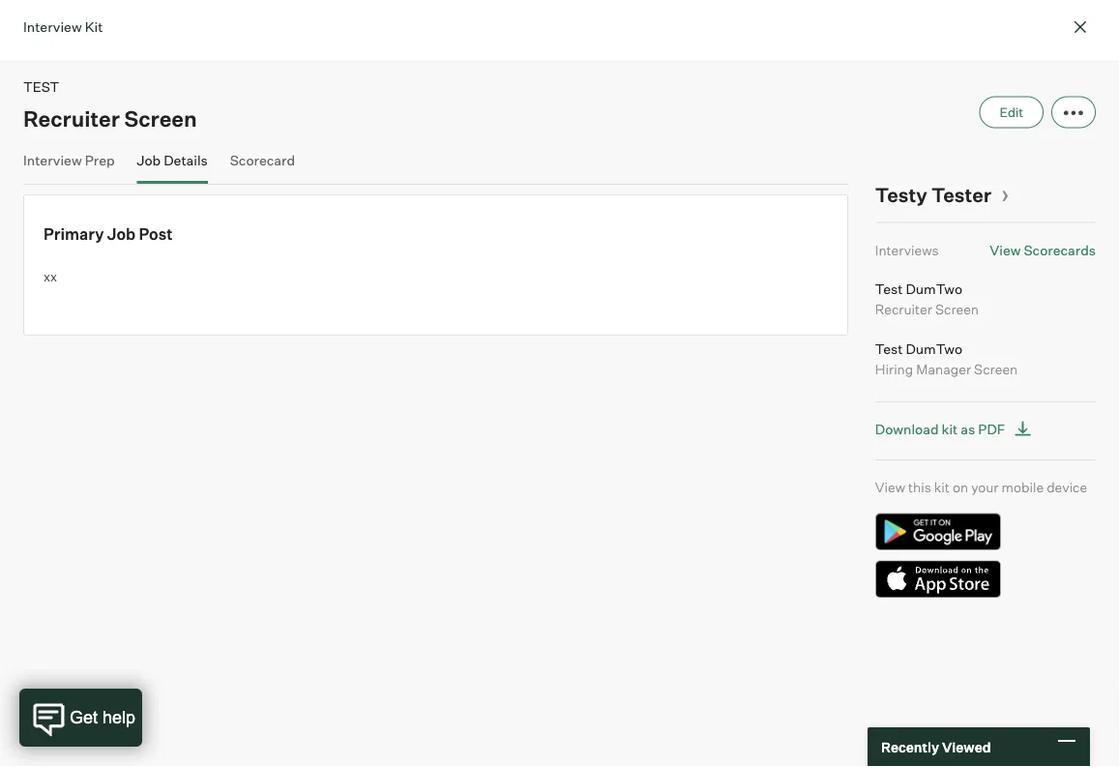 Task type: describe. For each thing, give the bounding box(es) containing it.
1 vertical spatial kit
[[934, 479, 950, 496]]

job details
[[137, 151, 208, 168]]

prep
[[85, 151, 115, 168]]

your
[[971, 479, 999, 496]]

view this kit on your mobile device
[[875, 479, 1087, 496]]

more image
[[1064, 109, 1083, 117]]

interview for interview kit
[[23, 18, 82, 35]]

test dumtwo hiring manager screen
[[875, 340, 1018, 377]]

close image
[[1069, 15, 1092, 39]]

recruiter inside test dumtwo recruiter screen
[[875, 300, 932, 317]]

edit
[[1000, 104, 1023, 120]]

interview prep link
[[23, 151, 115, 180]]

scorecards
[[1024, 241, 1096, 258]]

test
[[23, 78, 59, 95]]

download kit as pdf link
[[875, 417, 1037, 442]]

kit
[[85, 18, 103, 35]]

interview for interview prep
[[23, 151, 82, 168]]

view scorecards button
[[990, 241, 1096, 258]]

recruiter screen
[[23, 105, 197, 132]]

tester
[[931, 183, 992, 207]]

xx
[[44, 269, 57, 284]]

view for view this kit on your mobile device
[[875, 479, 905, 496]]

view scorecards
[[990, 241, 1096, 258]]

interview kit
[[23, 18, 103, 35]]

post
[[139, 224, 173, 243]]

recently
[[881, 738, 939, 755]]

testy
[[875, 183, 927, 207]]

test for test dumtwo hiring manager screen
[[875, 340, 903, 357]]

download kit as pdf
[[875, 421, 1005, 438]]

on
[[953, 479, 968, 496]]

testy tester
[[875, 183, 992, 207]]

dumtwo for screen
[[906, 280, 963, 297]]



Task type: vqa. For each thing, say whether or not it's contained in the screenshot.
Milestone related to Milestone
no



Task type: locate. For each thing, give the bounding box(es) containing it.
0 vertical spatial dumtwo
[[906, 280, 963, 297]]

primary job post
[[44, 224, 173, 243]]

download
[[875, 421, 939, 438]]

0 horizontal spatial view
[[875, 479, 905, 496]]

0 vertical spatial test
[[875, 280, 903, 297]]

screen right the manager
[[974, 360, 1018, 377]]

scorecard
[[230, 151, 295, 168]]

1 vertical spatial interview
[[23, 151, 82, 168]]

0 vertical spatial view
[[990, 241, 1021, 258]]

kit inside download kit as pdf link
[[942, 421, 958, 438]]

hiring
[[875, 360, 913, 377]]

interview
[[23, 18, 82, 35], [23, 151, 82, 168]]

dumtwo down interviews
[[906, 280, 963, 297]]

interview left prep
[[23, 151, 82, 168]]

job details link
[[137, 151, 208, 180]]

recruiter down interviews
[[875, 300, 932, 317]]

2 vertical spatial screen
[[974, 360, 1018, 377]]

testy tester link
[[875, 183, 1009, 207]]

0 vertical spatial job
[[137, 151, 161, 168]]

screen inside test dumtwo recruiter screen
[[935, 300, 979, 317]]

view for view scorecards
[[990, 241, 1021, 258]]

1 vertical spatial dumtwo
[[906, 340, 963, 357]]

1 dumtwo from the top
[[906, 280, 963, 297]]

test dumtwo recruiter screen
[[875, 280, 979, 317]]

2 test from the top
[[875, 340, 903, 357]]

test inside test dumtwo recruiter screen
[[875, 280, 903, 297]]

test up hiring at right top
[[875, 340, 903, 357]]

test down interviews
[[875, 280, 903, 297]]

screen inside test dumtwo hiring manager screen
[[974, 360, 1018, 377]]

scorecard link
[[230, 151, 295, 180]]

interview prep
[[23, 151, 115, 168]]

0 vertical spatial kit
[[942, 421, 958, 438]]

0 horizontal spatial job
[[107, 224, 136, 243]]

screen up test dumtwo hiring manager screen
[[935, 300, 979, 317]]

details
[[164, 151, 208, 168]]

0 horizontal spatial recruiter
[[23, 105, 120, 132]]

kit left as
[[942, 421, 958, 438]]

primary
[[44, 224, 104, 243]]

0 vertical spatial recruiter
[[23, 105, 120, 132]]

1 vertical spatial screen
[[935, 300, 979, 317]]

mobile
[[1002, 479, 1044, 496]]

1 vertical spatial test
[[875, 340, 903, 357]]

0 vertical spatial interview
[[23, 18, 82, 35]]

device
[[1047, 479, 1087, 496]]

2 interview from the top
[[23, 151, 82, 168]]

dumtwo inside test dumtwo recruiter screen
[[906, 280, 963, 297]]

job left details
[[137, 151, 161, 168]]

manager
[[916, 360, 971, 377]]

test inside test dumtwo hiring manager screen
[[875, 340, 903, 357]]

kit left on
[[934, 479, 950, 496]]

kit
[[942, 421, 958, 438], [934, 479, 950, 496]]

job left post
[[107, 224, 136, 243]]

test for test dumtwo recruiter screen
[[875, 280, 903, 297]]

1 vertical spatial recruiter
[[875, 300, 932, 317]]

1 horizontal spatial view
[[990, 241, 1021, 258]]

dumtwo
[[906, 280, 963, 297], [906, 340, 963, 357]]

1 vertical spatial view
[[875, 479, 905, 496]]

2 dumtwo from the top
[[906, 340, 963, 357]]

screen up job details
[[124, 105, 197, 132]]

job
[[137, 151, 161, 168], [107, 224, 136, 243]]

viewed
[[942, 738, 991, 755]]

1 interview from the top
[[23, 18, 82, 35]]

1 test from the top
[[875, 280, 903, 297]]

test
[[875, 280, 903, 297], [875, 340, 903, 357]]

edit link
[[979, 96, 1044, 128]]

recruiter up 'interview prep' at the top left of page
[[23, 105, 120, 132]]

dumtwo inside test dumtwo hiring manager screen
[[906, 340, 963, 357]]

1 horizontal spatial job
[[137, 151, 161, 168]]

dumtwo up the manager
[[906, 340, 963, 357]]

more link
[[1051, 96, 1096, 128]]

view
[[990, 241, 1021, 258], [875, 479, 905, 496]]

recently viewed
[[881, 738, 991, 755]]

recruiter
[[23, 105, 120, 132], [875, 300, 932, 317]]

pdf
[[978, 421, 1005, 438]]

screen
[[124, 105, 197, 132], [935, 300, 979, 317], [974, 360, 1018, 377]]

view left scorecards
[[990, 241, 1021, 258]]

0 vertical spatial screen
[[124, 105, 197, 132]]

this
[[908, 479, 931, 496]]

interview left kit
[[23, 18, 82, 35]]

dumtwo for manager
[[906, 340, 963, 357]]

view left this
[[875, 479, 905, 496]]

1 horizontal spatial recruiter
[[875, 300, 932, 317]]

interviews
[[875, 241, 939, 258]]

1 vertical spatial job
[[107, 224, 136, 243]]

as
[[961, 421, 975, 438]]



